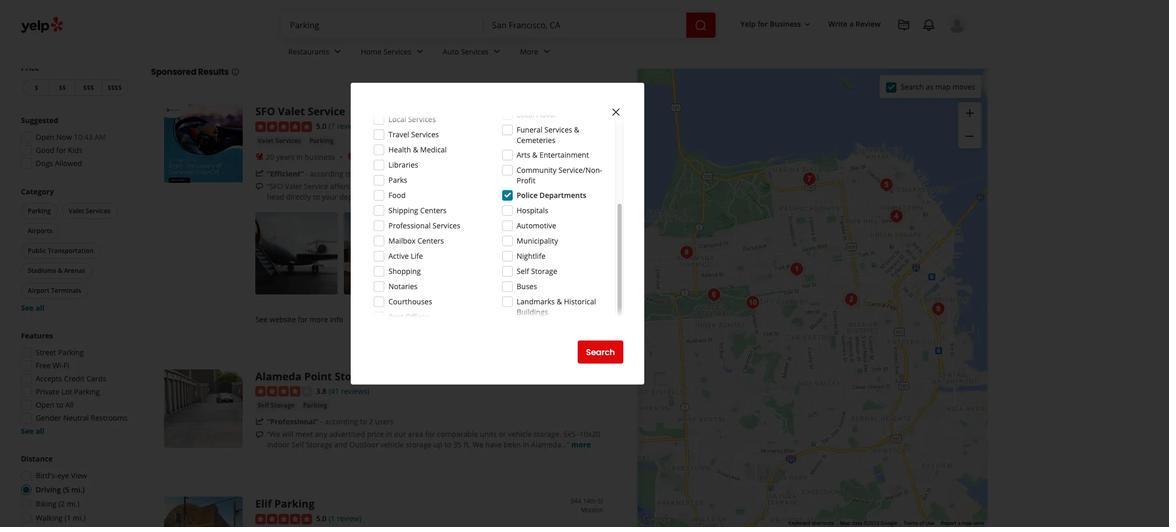 Task type: describe. For each thing, give the bounding box(es) containing it.
units
[[480, 430, 497, 440]]

self storage link
[[255, 401, 297, 411]]

0 horizontal spatial valet services button
[[62, 204, 117, 219]]

to left all
[[56, 400, 63, 410]]

airport terminals button
[[21, 283, 88, 299]]

notifications image
[[923, 19, 936, 31]]

funeral services & cemeteries
[[517, 125, 580, 145]]

5.0 link for valet
[[316, 120, 327, 132]]

police
[[517, 190, 538, 200]]

parking up business
[[310, 136, 334, 145]]

24 chevron down v2 image for restaurants
[[332, 45, 344, 58]]

allowed
[[55, 158, 82, 168]]

yelp for business button
[[737, 15, 816, 34]]

& inside the funeral services & cemeteries
[[575, 125, 580, 135]]

write a review
[[829, 19, 881, 29]]

for up dogs allowed
[[56, 145, 66, 155]]

home
[[361, 46, 382, 56]]

have
[[486, 440, 502, 450]]

0 vertical spatial vehicle
[[508, 430, 532, 440]]

family-
[[358, 152, 383, 162]]

16 speech v2 image for alameda point storage
[[255, 431, 264, 440]]

(7
[[329, 121, 335, 131]]

0 horizontal spatial valet services
[[69, 207, 111, 216]]

see all for features
[[21, 427, 45, 436]]

valet up valet services link
[[278, 104, 305, 119]]

zoom in image
[[964, 107, 977, 119]]

real
[[591, 104, 604, 113]]

price group
[[21, 63, 130, 98]]

write a review link
[[825, 15, 886, 34]]

more link
[[512, 38, 562, 68]]

elif parking link
[[255, 498, 315, 512]]

search dialog
[[0, 0, 1170, 528]]

san
[[306, 37, 330, 55]]

valet up directly
[[285, 181, 302, 191]]

biking (2 mi.)
[[36, 499, 80, 509]]

5.0 for valet
[[316, 121, 327, 131]]

comparable
[[437, 430, 478, 440]]

2 vertical spatial service
[[453, 192, 477, 202]]

data
[[852, 521, 863, 527]]

1 vertical spatial sfo
[[438, 181, 452, 191]]

more for storage
[[572, 440, 591, 450]]

view website link
[[529, 308, 604, 331]]

website
[[560, 313, 594, 325]]

will
[[282, 430, 294, 440]]

a for report
[[958, 521, 961, 527]]

offers
[[330, 181, 350, 191]]

elif parking
[[255, 498, 315, 512]]

(41 reviews)
[[329, 386, 370, 396]]

services up years
[[275, 136, 301, 145]]

services up health & medical on the top left
[[411, 130, 439, 140]]

services down shipping centers
[[433, 221, 461, 231]]

1 horizontal spatial view
[[539, 313, 558, 325]]

- for "professional"
[[321, 417, 323, 427]]

area
[[408, 430, 424, 440]]

storage inside button
[[271, 402, 295, 410]]

elif parking image
[[842, 289, 862, 310]]

dogs
[[36, 158, 53, 168]]

local services
[[389, 114, 436, 124]]

parking at the exchange image
[[929, 299, 950, 320]]

public transportation button
[[21, 243, 100, 259]]

storage up (41 reviews) "link"
[[335, 370, 375, 384]]

yelp
[[741, 19, 756, 29]]

international
[[454, 181, 498, 191]]

in left our
[[386, 430, 393, 440]]

accepts
[[36, 374, 62, 384]]

camino
[[567, 104, 590, 113]]

24 chevron down v2 image
[[541, 45, 553, 58]]

service for "sfo valet service offers curbside valet parking at sfo international airport. check-in online, then head directly to your departing terminal. an sfo valet service representative will…"
[[304, 181, 328, 191]]

we
[[473, 440, 484, 450]]

in right been
[[523, 440, 530, 450]]

& for landmarks & historical buildings
[[557, 297, 562, 307]]

best
[[192, 37, 219, 55]]

valet
[[384, 181, 400, 191]]

map
[[841, 521, 851, 527]]

bird's-eye view
[[36, 471, 87, 481]]

& for arts & entertainment
[[533, 150, 538, 160]]

parking link for point
[[301, 401, 329, 411]]

"efficient"
[[267, 169, 304, 179]]

map region
[[551, 0, 1089, 528]]

wi-
[[53, 361, 64, 371]]

north beach parking garage image
[[877, 174, 898, 195]]

lombard street garage image
[[800, 169, 821, 190]]

shipping
[[389, 206, 419, 216]]

16 family owned v2 image
[[348, 153, 356, 161]]

for right website
[[298, 315, 308, 325]]

search button
[[578, 341, 624, 364]]

16 chevron down v2 image
[[804, 20, 812, 29]]

services up transportation
[[86, 207, 111, 216]]

services right home
[[384, 46, 412, 56]]

self inside self storage button
[[258, 402, 269, 410]]

restaurants
[[289, 46, 330, 56]]

services right auto on the left top of the page
[[461, 46, 489, 56]]

valet down at
[[434, 192, 451, 202]]

geary mall garage image
[[677, 242, 698, 263]]

zoom out image
[[964, 130, 977, 143]]

or
[[499, 430, 506, 440]]

alameda point storage image
[[164, 370, 243, 448]]

kezar parking lot image
[[743, 292, 764, 313]]

all for features
[[36, 427, 45, 436]]

see down municipality
[[541, 248, 553, 258]]

business categories element
[[280, 38, 967, 68]]

to left 2
[[360, 417, 367, 427]]

map for moves
[[936, 82, 951, 92]]

parking down 3.8
[[303, 402, 327, 410]]

close image
[[610, 106, 623, 118]]

post
[[389, 312, 404, 322]]

see portfolio link
[[521, 212, 604, 295]]

dogs allowed
[[36, 158, 82, 168]]

see left website
[[255, 315, 268, 325]]

libraries
[[389, 160, 418, 170]]

(2
[[58, 499, 65, 509]]

open for open to all
[[36, 400, 55, 410]]

user actions element
[[733, 13, 982, 78]]

free wi-fi
[[36, 361, 69, 371]]

and
[[334, 440, 348, 450]]

parking down cards
[[74, 387, 100, 397]]

16 speech v2 image for sfo valet service
[[255, 183, 264, 191]]

$$$$ button
[[101, 80, 128, 96]]

1 vertical spatial parking button
[[21, 204, 58, 219]]

more for service
[[552, 192, 572, 202]]

music concourse parking image
[[704, 285, 725, 306]]

parking down category
[[28, 207, 51, 216]]

years
[[276, 152, 295, 162]]

california
[[400, 37, 462, 55]]

see down airport
[[21, 303, 34, 313]]

departments
[[540, 190, 587, 200]]

write
[[829, 19, 848, 29]]

24 chevron down v2 image for auto services
[[491, 45, 504, 58]]

local for local flavor
[[517, 110, 535, 120]]

valet up 20
[[258, 136, 274, 145]]

alameda point storage
[[255, 370, 375, 384]]

been
[[504, 440, 521, 450]]

use
[[926, 521, 935, 527]]

search for search
[[586, 347, 615, 359]]

see website for more info
[[255, 315, 343, 325]]

ft.
[[464, 440, 471, 450]]

& right owned
[[408, 152, 413, 162]]

self storage inside button
[[258, 402, 295, 410]]

terms of use link
[[904, 521, 935, 527]]

$$
[[59, 83, 66, 92]]

top
[[151, 37, 174, 55]]

20 years in business
[[266, 152, 335, 162]]

"efficient" - according to 1 user
[[267, 169, 376, 179]]

biking
[[36, 499, 57, 509]]

point
[[304, 370, 332, 384]]

users
[[375, 417, 394, 427]]

$$$
[[83, 83, 94, 92]]

stadiums & arenas
[[28, 267, 85, 275]]

16 info v2 image
[[609, 43, 617, 52]]

info
[[330, 315, 343, 325]]

hospitals
[[517, 206, 549, 216]]

in right years
[[297, 152, 303, 162]]

344 14th st mission
[[571, 498, 604, 515]]

local flavor
[[517, 110, 557, 120]]

more
[[520, 46, 539, 56]]

map for error
[[963, 521, 973, 527]]

$$ button
[[49, 80, 75, 96]]

kids
[[68, 145, 83, 155]]



Task type: locate. For each thing, give the bounding box(es) containing it.
1 horizontal spatial 24 chevron down v2 image
[[414, 45, 426, 58]]

0 vertical spatial self storage
[[517, 267, 558, 276]]

see up distance
[[21, 427, 34, 436]]

5 star rating image for valet
[[255, 122, 312, 132]]

0 vertical spatial 5 star rating image
[[255, 122, 312, 132]]

arts
[[517, 150, 531, 160]]

self storage down 3.8 star rating image
[[258, 402, 295, 410]]

0 vertical spatial more link
[[552, 192, 572, 202]]

reviews)
[[337, 121, 365, 131], [341, 386, 370, 396]]

2 see all button from the top
[[21, 427, 45, 436]]

stadiums
[[28, 267, 56, 275]]

1 horizontal spatial local
[[517, 110, 535, 120]]

report a map error
[[942, 521, 985, 527]]

google image
[[641, 514, 675, 528]]

to left your at the top of page
[[313, 192, 320, 202]]

1 5.0 from the top
[[316, 121, 327, 131]]

storage down "nightlife"
[[531, 267, 558, 276]]

health
[[389, 145, 411, 155]]

5 star rating image up valet services link
[[255, 122, 312, 132]]

0 vertical spatial a
[[850, 19, 854, 29]]

(41 reviews) link
[[329, 385, 370, 397]]

parking button for alameda point storage
[[301, 401, 329, 411]]

eye
[[57, 471, 69, 481]]

gender neutral restrooms
[[36, 413, 128, 423]]

centers up "professional services"
[[420, 206, 447, 216]]

24 chevron down v2 image left auto on the left top of the page
[[414, 45, 426, 58]]

1 24 chevron down v2 image from the left
[[332, 45, 344, 58]]

storage down any
[[306, 440, 333, 450]]

all down airport
[[36, 303, 45, 313]]

search as map moves
[[901, 82, 976, 92]]

24 chevron down v2 image
[[332, 45, 344, 58], [414, 45, 426, 58], [491, 45, 504, 58]]

self up the buses
[[517, 267, 530, 276]]

more link for alameda point storage
[[572, 440, 591, 450]]

parking up 16 info v2 image
[[222, 37, 271, 55]]

0 vertical spatial valet services button
[[255, 136, 303, 146]]

search left as
[[901, 82, 925, 92]]

0 vertical spatial see all button
[[21, 303, 45, 313]]

1 vertical spatial reviews)
[[341, 386, 370, 396]]

restrooms
[[91, 413, 128, 423]]

None search field
[[282, 13, 718, 38]]

more left info
[[310, 315, 328, 325]]

1 vertical spatial more
[[310, 315, 328, 325]]

1 horizontal spatial a
[[958, 521, 961, 527]]

group containing suggested
[[18, 115, 130, 172]]

- inside '"we will meet any advertised price in our area for comparable units or vehicle storage. 5x5 -10x20 indoor self storage and outdoor vehicle storage up to 35 ft. we have been in alameda…"'
[[578, 430, 580, 440]]

see all down airport
[[21, 303, 45, 313]]

1 horizontal spatial search
[[901, 82, 925, 92]]

self storage down "nightlife"
[[517, 267, 558, 276]]

projects image
[[898, 19, 911, 31]]

open up good
[[36, 132, 55, 142]]

more link for sfo valet service
[[552, 192, 572, 202]]

0 vertical spatial according
[[310, 169, 344, 179]]

landmarks
[[517, 297, 555, 307]]

1 horizontal spatial valet services button
[[255, 136, 303, 146]]

map right as
[[936, 82, 951, 92]]

0 vertical spatial open
[[36, 132, 55, 142]]

0 vertical spatial all
[[36, 303, 45, 313]]

1 vertical spatial vehicle
[[381, 440, 404, 450]]

valet services button up transportation
[[62, 204, 117, 219]]

1 vertical spatial valet services button
[[62, 204, 117, 219]]

2 see all from the top
[[21, 427, 45, 436]]

reviews) right (7
[[337, 121, 365, 131]]

at
[[430, 181, 436, 191]]

sfo down at
[[419, 192, 432, 202]]

1 horizontal spatial map
[[963, 521, 973, 527]]

elif parking image
[[842, 289, 862, 310]]

0 vertical spatial view
[[539, 313, 558, 325]]

alamo square parking image
[[787, 259, 808, 280]]

private lot parking
[[36, 387, 100, 397]]

(1 down (2
[[65, 514, 71, 524]]

2 vertical spatial mi.)
[[73, 514, 86, 524]]

1 vertical spatial see all button
[[21, 427, 45, 436]]

& inside button
[[58, 267, 62, 275]]

0 horizontal spatial (1
[[65, 514, 71, 524]]

open to all
[[36, 400, 74, 410]]

gender
[[36, 413, 61, 423]]

all down gender
[[36, 427, 45, 436]]

elif
[[255, 498, 272, 512]]

1 horizontal spatial (1
[[329, 514, 335, 524]]

0 vertical spatial parking link
[[307, 136, 336, 146]]

search inside search button
[[586, 347, 615, 359]]

- for "efficient"
[[306, 169, 308, 179]]

(41
[[329, 386, 339, 396]]

1 5.0 link from the top
[[316, 120, 327, 132]]

1 horizontal spatial sfo
[[419, 192, 432, 202]]

self inside search dialog
[[517, 267, 530, 276]]

self storage inside search dialog
[[517, 267, 558, 276]]

1 horizontal spatial vehicle
[[508, 430, 532, 440]]

category
[[21, 187, 54, 197]]

0 vertical spatial valet services
[[258, 136, 301, 145]]

storage.
[[534, 430, 562, 440]]

1 vertical spatial self storage
[[258, 402, 295, 410]]

"we
[[267, 430, 281, 440]]

according for "efficient"
[[310, 169, 344, 179]]

©2023
[[864, 521, 880, 527]]

1 see all from the top
[[21, 303, 45, 313]]

1 vertical spatial view
[[71, 471, 87, 481]]

$$$$
[[108, 83, 122, 92]]

parking right elif
[[275, 498, 315, 512]]

1 all from the top
[[36, 303, 45, 313]]

valet services up transportation
[[69, 207, 111, 216]]

price
[[21, 63, 39, 73]]

services up the travel services
[[408, 114, 436, 124]]

all
[[65, 400, 74, 410]]

0 vertical spatial reviews)
[[337, 121, 365, 131]]

parking button
[[307, 136, 336, 146], [21, 204, 58, 219], [301, 401, 329, 411]]

24 chevron down v2 image inside auto services link
[[491, 45, 504, 58]]

your
[[322, 192, 338, 202]]

self storage
[[517, 267, 558, 276], [258, 402, 295, 410]]

see all for category
[[21, 303, 45, 313]]

1 see all button from the top
[[21, 303, 45, 313]]

more link down online,
[[552, 192, 572, 202]]

business
[[305, 152, 335, 162]]

self up 16 trending v2 icon
[[258, 402, 269, 410]]

2 5.0 link from the top
[[316, 513, 327, 525]]

map
[[936, 82, 951, 92], [963, 521, 973, 527]]

see all button for category
[[21, 303, 45, 313]]

to inside '"we will meet any advertised price in our area for comparable units or vehicle storage. 5x5 -10x20 indoor self storage and outdoor vehicle storage up to 35 ft. we have been in alameda…"'
[[445, 440, 452, 450]]

parking link up business
[[307, 136, 336, 146]]

for up up
[[425, 430, 435, 440]]

parking button for sfo valet service
[[307, 136, 336, 146]]

0 vertical spatial self
[[517, 267, 530, 276]]

1 vertical spatial 16 speech v2 image
[[255, 431, 264, 440]]

0 vertical spatial map
[[936, 82, 951, 92]]

16 speech v2 image down 16 trending v2 image
[[255, 183, 264, 191]]

0 vertical spatial 5.0
[[316, 121, 327, 131]]

2 vertical spatial more
[[572, 440, 591, 450]]

14th
[[583, 498, 597, 506]]

self down 'meet'
[[292, 440, 304, 450]]

1 vertical spatial a
[[958, 521, 961, 527]]

terminals
[[51, 286, 81, 295]]

0 horizontal spatial a
[[850, 19, 854, 29]]

0 horizontal spatial 24 chevron down v2 image
[[332, 45, 344, 58]]

view
[[539, 313, 558, 325], [71, 471, 87, 481]]

0 horizontal spatial view
[[71, 471, 87, 481]]

3.8 star rating image
[[255, 387, 312, 397]]

0 vertical spatial more
[[552, 192, 572, 202]]

& for health & medical
[[413, 145, 419, 155]]

as
[[926, 82, 934, 92]]

municipality
[[517, 236, 558, 246]]

will…"
[[531, 192, 550, 202]]

centers for shipping centers
[[420, 206, 447, 216]]

1 vertical spatial all
[[36, 427, 45, 436]]

group containing features
[[18, 331, 130, 437]]

- up any
[[321, 417, 323, 427]]

service for sfo valet service
[[308, 104, 345, 119]]

2 16 speech v2 image from the top
[[255, 431, 264, 440]]

mi.) for driving (5 mi.)
[[71, 485, 85, 495]]

1 open from the top
[[36, 132, 55, 142]]

alameda point storage link
[[255, 370, 375, 384]]

advertised
[[329, 430, 365, 440]]

parking button up business
[[307, 136, 336, 146]]

2 all from the top
[[36, 427, 45, 436]]

service down the "efficient" - according to 1 user
[[304, 181, 328, 191]]

alameda
[[255, 370, 302, 384]]

1 5 star rating image from the top
[[255, 122, 312, 132]]

2 24 chevron down v2 image from the left
[[414, 45, 426, 58]]

arts & entertainment
[[517, 150, 589, 160]]

sutter stockton garage image
[[887, 206, 908, 227]]

& right arts
[[533, 150, 538, 160]]

0 horizontal spatial sfo
[[255, 104, 275, 119]]

5.0 link left (7
[[316, 120, 327, 132]]

0 horizontal spatial local
[[389, 114, 406, 124]]

auto services link
[[435, 38, 512, 68]]

mi.) for walking (1 mi.)
[[73, 514, 86, 524]]

2 horizontal spatial self
[[517, 267, 530, 276]]

search for search as map moves
[[901, 82, 925, 92]]

option group containing distance
[[18, 454, 130, 528]]

view website
[[539, 313, 594, 325]]

vehicle up been
[[508, 430, 532, 440]]

24 chevron down v2 image inside "home services" link
[[414, 45, 426, 58]]

1860
[[544, 104, 559, 113]]

airport terminals
[[28, 286, 81, 295]]

service up (7
[[308, 104, 345, 119]]

directly
[[286, 192, 311, 202]]

"professional"
[[267, 417, 319, 427]]

sfo valet service image
[[164, 104, 243, 183]]

for right yelp
[[758, 19, 769, 29]]

features
[[21, 331, 53, 341]]

2 vertical spatial parking button
[[301, 401, 329, 411]]

3 24 chevron down v2 image from the left
[[491, 45, 504, 58]]

group containing category
[[19, 187, 130, 314]]

1 horizontal spatial self storage
[[517, 267, 558, 276]]

16 speech v2 image
[[255, 183, 264, 191], [255, 431, 264, 440]]

centers down "professional services"
[[418, 236, 444, 246]]

0 horizontal spatial self
[[258, 402, 269, 410]]

2 vertical spatial self
[[292, 440, 304, 450]]

in inside "sfo valet service offers curbside valet parking at sfo international airport. check-in online, then head directly to your departing terminal. an sfo valet service representative will…"
[[551, 181, 557, 191]]

open for open now 10:43 am
[[36, 132, 55, 142]]

0 vertical spatial -
[[306, 169, 308, 179]]

a for write
[[850, 19, 854, 29]]

1 vertical spatial 5.0 link
[[316, 513, 327, 525]]

5.0 left (7
[[316, 121, 327, 131]]

& left arenas
[[58, 267, 62, 275]]

16 trending v2 image
[[255, 418, 264, 427]]

services down flavor
[[545, 125, 573, 135]]

1 vertical spatial service
[[304, 181, 328, 191]]

16 speech v2 image down 16 trending v2 icon
[[255, 431, 264, 440]]

0 vertical spatial parking button
[[307, 136, 336, 146]]

community
[[517, 165, 557, 175]]

- down 20 years in business
[[306, 169, 308, 179]]

flavor
[[537, 110, 557, 120]]

airports
[[28, 227, 52, 236]]

& up "view website" at the bottom of page
[[557, 297, 562, 307]]

parking button up airports
[[21, 204, 58, 219]]

reviews) inside (41 reviews) "link"
[[341, 386, 370, 396]]

& for stadiums & arenas
[[58, 267, 62, 275]]

food
[[389, 190, 406, 200]]

344
[[571, 498, 582, 506]]

10:43
[[74, 132, 93, 142]]

1 vertical spatial search
[[586, 347, 615, 359]]

1 vertical spatial parking link
[[301, 401, 329, 411]]

5 star rating image for parking
[[255, 515, 312, 525]]

valet services button up years
[[255, 136, 303, 146]]

5.0 left (1 review)
[[316, 514, 327, 524]]

service down "international"
[[453, 192, 477, 202]]

2 5.0 from the top
[[316, 514, 327, 524]]

centers for mailbox centers
[[418, 236, 444, 246]]

0 horizontal spatial vehicle
[[381, 440, 404, 450]]

curbside
[[352, 181, 382, 191]]

according down business
[[310, 169, 344, 179]]

16 trending v2 image
[[255, 170, 264, 178]]

2 open from the top
[[36, 400, 55, 410]]

1 horizontal spatial self
[[292, 440, 304, 450]]

24 chevron down v2 image right san at left
[[332, 45, 344, 58]]

mi.) down biking (2 mi.)
[[73, 514, 86, 524]]

more down 10x20
[[572, 440, 591, 450]]

stadiums & arenas button
[[21, 263, 92, 279]]

2 horizontal spatial -
[[578, 430, 580, 440]]

0 vertical spatial centers
[[420, 206, 447, 216]]

reviews) for sfo valet service
[[337, 121, 365, 131]]

parking up fi at left bottom
[[58, 348, 84, 358]]

1 vertical spatial see all
[[21, 427, 45, 436]]

sfo right at
[[438, 181, 452, 191]]

see all button for features
[[21, 427, 45, 436]]

1 vertical spatial self
[[258, 402, 269, 410]]

0 horizontal spatial -
[[306, 169, 308, 179]]

1 vertical spatial -
[[321, 417, 323, 427]]

health & medical
[[389, 145, 447, 155]]

our
[[394, 430, 406, 440]]

all for category
[[36, 303, 45, 313]]

life
[[411, 251, 423, 261]]

24 chevron down v2 image inside restaurants link
[[332, 45, 344, 58]]

1 vertical spatial centers
[[418, 236, 444, 246]]

view right 'eye'
[[71, 471, 87, 481]]

according up advertised at the bottom
[[325, 417, 358, 427]]

according for "professional"
[[325, 417, 358, 427]]

-
[[306, 169, 308, 179], [321, 417, 323, 427], [578, 430, 580, 440]]

(1 review) link
[[329, 513, 362, 525]]

5.0 link for parking
[[316, 513, 327, 525]]

service
[[308, 104, 345, 119], [304, 181, 328, 191], [453, 192, 477, 202]]

1 vertical spatial map
[[963, 521, 973, 527]]

& down camino
[[575, 125, 580, 135]]

open down private
[[36, 400, 55, 410]]

sfo valet service
[[255, 104, 345, 119]]

more down online,
[[552, 192, 572, 202]]

parking link down 3.8
[[301, 401, 329, 411]]

(1 inside (1 review) link
[[329, 514, 335, 524]]

street
[[36, 348, 56, 358]]

to left 1
[[345, 169, 353, 179]]

5.0
[[316, 121, 327, 131], [316, 514, 327, 524]]

shortcuts
[[812, 521, 834, 527]]

vehicle down our
[[381, 440, 404, 450]]

1 16 speech v2 image from the top
[[255, 183, 264, 191]]

in left online,
[[551, 181, 557, 191]]

more link down 10x20
[[572, 440, 591, 450]]

a right write
[[850, 19, 854, 29]]

active life
[[389, 251, 423, 261]]

0 vertical spatial sfo
[[255, 104, 275, 119]]

sfo up valet services link
[[255, 104, 275, 119]]

operated
[[415, 152, 447, 162]]

0 vertical spatial search
[[901, 82, 925, 92]]

police departments
[[517, 190, 587, 200]]

parking link for valet
[[307, 136, 336, 146]]

see all down gender
[[21, 427, 45, 436]]

mi.) right (5
[[71, 485, 85, 495]]

according
[[310, 169, 344, 179], [325, 417, 358, 427]]

16 years in business v2 image
[[255, 153, 264, 161]]

1 vertical spatial open
[[36, 400, 55, 410]]

& inside landmarks & historical buildings
[[557, 297, 562, 307]]

5.0 for parking
[[316, 514, 327, 524]]

storage
[[531, 267, 558, 276], [335, 370, 375, 384], [271, 402, 295, 410], [306, 440, 333, 450]]

5 star rating image
[[255, 122, 312, 132], [255, 515, 312, 525]]

& down the travel services
[[413, 145, 419, 155]]

service/non-
[[559, 165, 603, 175]]

24 chevron down v2 image right auto services
[[491, 45, 504, 58]]

2 horizontal spatial sfo
[[438, 181, 452, 191]]

mi.) right (2
[[67, 499, 80, 509]]

local up the travel
[[389, 114, 406, 124]]

storage inside search dialog
[[531, 267, 558, 276]]

search down website
[[586, 347, 615, 359]]

parking button down 3.8
[[301, 401, 329, 411]]

services inside the funeral services & cemeteries
[[545, 125, 573, 135]]

0 vertical spatial mi.)
[[71, 485, 85, 495]]

10x20
[[580, 430, 601, 440]]

reviews) for alameda point storage
[[341, 386, 370, 396]]

0 vertical spatial see all
[[21, 303, 45, 313]]

valet up transportation
[[69, 207, 84, 216]]

map left error
[[963, 521, 973, 527]]

0 vertical spatial service
[[308, 104, 345, 119]]

1 vertical spatial more link
[[572, 440, 591, 450]]

mi.) for biking (2 mi.)
[[67, 499, 80, 509]]

view down landmarks on the bottom left of page
[[539, 313, 558, 325]]

for inside button
[[758, 19, 769, 29]]

(5
[[63, 485, 69, 495]]

group
[[959, 102, 982, 148], [18, 115, 130, 172], [19, 187, 130, 314], [18, 331, 130, 437]]

self inside '"we will meet any advertised price in our area for comparable units or vehicle storage. 5x5 -10x20 indoor self storage and outdoor vehicle storage up to 35 ft. we have been in alameda…"'
[[292, 440, 304, 450]]

keyboard shortcuts button
[[789, 520, 834, 528]]

1 horizontal spatial -
[[321, 417, 323, 427]]

local up funeral
[[517, 110, 535, 120]]

storage down 3.8 star rating image
[[271, 402, 295, 410]]

shipping centers
[[389, 206, 447, 216]]

reviews) right (41
[[341, 386, 370, 396]]

reviews) inside the "(7 reviews)" link
[[337, 121, 365, 131]]

restaurants link
[[280, 38, 353, 68]]

2 vertical spatial -
[[578, 430, 580, 440]]

mailbox centers
[[389, 236, 444, 246]]

2 vertical spatial sfo
[[419, 192, 432, 202]]

2 5 star rating image from the top
[[255, 515, 312, 525]]

storage inside '"we will meet any advertised price in our area for comparable units or vehicle storage. 5x5 -10x20 indoor self storage and outdoor vehicle storage up to 35 ft. we have been in alameda…"'
[[306, 440, 333, 450]]

1 vertical spatial 5 star rating image
[[255, 515, 312, 525]]

0 horizontal spatial map
[[936, 82, 951, 92]]

16 info v2 image
[[231, 68, 240, 76]]

arenas
[[64, 267, 85, 275]]

local for local services
[[389, 114, 406, 124]]

see
[[541, 248, 553, 258], [21, 303, 34, 313], [255, 315, 268, 325], [21, 427, 34, 436]]

1 horizontal spatial valet services
[[258, 136, 301, 145]]

1 vertical spatial according
[[325, 417, 358, 427]]

search image
[[695, 19, 708, 32]]

travel services
[[389, 130, 439, 140]]

option group
[[18, 454, 130, 528]]

1 vertical spatial valet services
[[69, 207, 111, 216]]

0 horizontal spatial self storage
[[258, 402, 295, 410]]

"sfo
[[267, 181, 283, 191]]

0 horizontal spatial search
[[586, 347, 615, 359]]

0 vertical spatial 16 speech v2 image
[[255, 183, 264, 191]]

2 horizontal spatial 24 chevron down v2 image
[[491, 45, 504, 58]]

1 vertical spatial 5.0
[[316, 514, 327, 524]]

for inside '"we will meet any advertised price in our area for comparable units or vehicle storage. 5x5 -10x20 indoor self storage and outdoor vehicle storage up to 35 ft. we have been in alameda…"'
[[425, 430, 435, 440]]

review)
[[337, 514, 362, 524]]

to inside "sfo valet service offers curbside valet parking at sfo international airport. check-in online, then head directly to your departing terminal. an sfo valet service representative will…"
[[313, 192, 320, 202]]

now
[[56, 132, 72, 142]]

1 vertical spatial mi.)
[[67, 499, 80, 509]]

0 vertical spatial 5.0 link
[[316, 120, 327, 132]]

24 chevron down v2 image for home services
[[414, 45, 426, 58]]



Task type: vqa. For each thing, say whether or not it's contained in the screenshot.
topmost Taco
no



